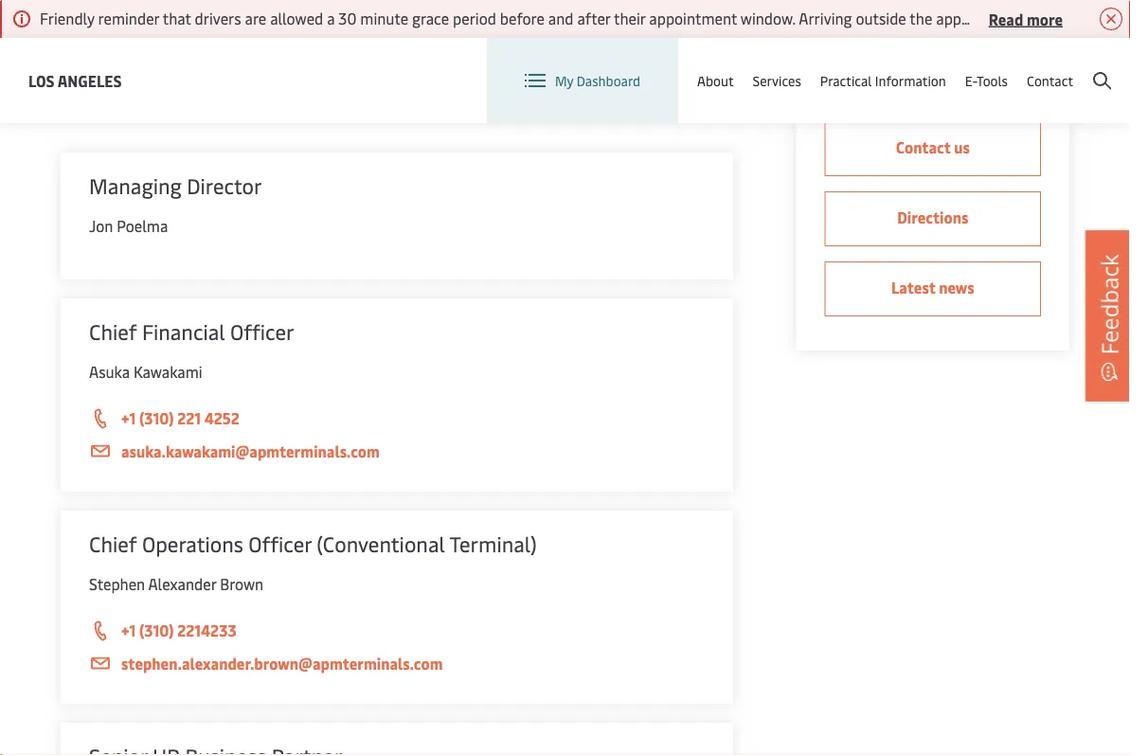 Task type: locate. For each thing, give the bounding box(es) containing it.
my
[[555, 72, 574, 90]]

feedback
[[1094, 254, 1125, 355]]

my dashboard button
[[525, 38, 641, 123]]

chief operations officer (conventional terminal)
[[89, 530, 537, 558]]

(310) left 221
[[139, 408, 174, 428]]

stephen
[[89, 574, 145, 594]]

1 (310) from the top
[[139, 408, 174, 428]]

(310)
[[139, 408, 174, 428], [139, 620, 174, 641]]

2214233
[[177, 620, 237, 641]]

officer right financial
[[230, 318, 294, 346]]

+1 (310) 221 4252
[[121, 408, 240, 428]]

+1 for operations
[[121, 620, 136, 641]]

chief up the asuka
[[89, 318, 137, 346]]

global menu button
[[927, 37, 1074, 94]]

1 horizontal spatial contact
[[1028, 72, 1074, 90]]

managing director
[[89, 172, 262, 200]]

(310) left 2214233
[[139, 620, 174, 641]]

e-tools button
[[966, 38, 1009, 123]]

e-tools
[[966, 72, 1009, 90]]

0 vertical spatial officer
[[230, 318, 294, 346]]

stephen alexander brown
[[89, 574, 264, 594]]

0 vertical spatial chief
[[89, 318, 137, 346]]

1 vertical spatial contact
[[897, 137, 951, 157]]

angeles
[[58, 70, 122, 91]]

0 horizontal spatial contact
[[897, 137, 951, 157]]

+1 down stephen
[[121, 620, 136, 641]]

global
[[969, 56, 1013, 76]]

1 vertical spatial officer
[[249, 530, 312, 558]]

contact
[[1028, 72, 1074, 90], [897, 137, 951, 157]]

+1 inside +1 (310) 221 4252 link
[[121, 408, 136, 428]]

los angeles
[[28, 70, 122, 91]]

1 vertical spatial (310)
[[139, 620, 174, 641]]

asuka.kawakami@apmterminals.com link
[[89, 440, 705, 464]]

stephen.alexander.brown@apmterminals.com link
[[89, 652, 705, 676]]

+1 for financial
[[121, 408, 136, 428]]

read more button
[[989, 7, 1064, 30]]

management
[[163, 68, 365, 114]]

contact left us
[[897, 137, 951, 157]]

2 chief from the top
[[89, 530, 137, 558]]

1 vertical spatial +1
[[121, 620, 136, 641]]

0 vertical spatial +1
[[121, 408, 136, 428]]

+1 (310) 221 4252 link
[[89, 407, 705, 431]]

2 (310) from the top
[[139, 620, 174, 641]]

read
[[989, 8, 1024, 29]]

+1
[[121, 408, 136, 428], [121, 620, 136, 641]]

(conventional
[[317, 530, 445, 558]]

kawakami
[[134, 362, 202, 382]]

terminal)
[[450, 530, 537, 558]]

2 +1 from the top
[[121, 620, 136, 641]]

0 vertical spatial contact
[[1028, 72, 1074, 90]]

director
[[187, 172, 262, 200]]

officer
[[230, 318, 294, 346], [249, 530, 312, 558]]

jon
[[89, 216, 113, 236]]

chief
[[89, 318, 137, 346], [89, 530, 137, 558]]

about
[[698, 72, 734, 90]]

chief financial officer
[[89, 318, 294, 346]]

0 vertical spatial (310)
[[139, 408, 174, 428]]

my dashboard
[[555, 72, 641, 90]]

+1 inside +1 (310) 2214233 link
[[121, 620, 136, 641]]

+1 down asuka kawakami
[[121, 408, 136, 428]]

menu
[[1016, 56, 1055, 76]]

feedback button
[[1086, 231, 1131, 401]]

alexander
[[148, 574, 216, 594]]

asuka.kawakami@apmterminals.com
[[121, 441, 380, 462]]

los angeles link
[[28, 69, 122, 92]]

officer up brown in the bottom left of the page
[[249, 530, 312, 558]]

contact right tools
[[1028, 72, 1074, 90]]

directions link
[[825, 191, 1042, 246]]

officer for financial
[[230, 318, 294, 346]]

1 vertical spatial chief
[[89, 530, 137, 558]]

1 chief from the top
[[89, 318, 137, 346]]

1 +1 from the top
[[121, 408, 136, 428]]

financial
[[142, 318, 225, 346]]

4252
[[204, 408, 240, 428]]

services button
[[753, 38, 802, 123]]

asuka kawakami
[[89, 362, 202, 382]]

operations
[[142, 530, 244, 558]]

officer for operations
[[249, 530, 312, 558]]

chief up stephen
[[89, 530, 137, 558]]

managing
[[89, 172, 182, 200]]



Task type: describe. For each thing, give the bounding box(es) containing it.
practical
[[821, 72, 873, 90]]

us
[[955, 137, 971, 157]]

related
[[825, 63, 897, 91]]

practical information button
[[821, 38, 947, 123]]

related links
[[825, 63, 950, 91]]

read more
[[989, 8, 1064, 29]]

+1 (310) 2214233 link
[[89, 619, 705, 644]]

latest news
[[892, 277, 975, 298]]

brown
[[220, 574, 264, 594]]

directions
[[898, 207, 969, 228]]

los
[[28, 70, 55, 91]]

contact us
[[897, 137, 971, 157]]

practical information
[[821, 72, 947, 90]]

news
[[940, 277, 975, 298]]

contact for contact
[[1028, 72, 1074, 90]]

contact button
[[1028, 38, 1074, 123]]

more
[[1028, 8, 1064, 29]]

close alert image
[[1101, 8, 1123, 30]]

chief for chief financial officer
[[89, 318, 137, 346]]

(310) for financial
[[139, 408, 174, 428]]

e-
[[966, 72, 977, 90]]

221
[[177, 408, 201, 428]]

latest news link
[[825, 262, 1042, 317]]

+1 (310) 2214233
[[121, 620, 237, 641]]

jon poelma
[[89, 216, 168, 236]]

links
[[902, 63, 950, 91]]

tools
[[977, 72, 1009, 90]]

about button
[[698, 38, 734, 123]]

poelma
[[117, 216, 168, 236]]

latest
[[892, 277, 936, 298]]

chief for chief operations officer (conventional terminal)
[[89, 530, 137, 558]]

senior
[[61, 68, 155, 114]]

asuka
[[89, 362, 130, 382]]

information
[[876, 72, 947, 90]]

contact for contact us
[[897, 137, 951, 157]]

(310) for operations
[[139, 620, 174, 641]]

senior management
[[61, 68, 365, 114]]

dashboard
[[577, 72, 641, 90]]

stephen.alexander.brown@apmterminals.com
[[121, 654, 443, 674]]

services
[[753, 72, 802, 90]]

global menu
[[969, 56, 1055, 76]]

contact us link
[[825, 121, 1042, 176]]



Task type: vqa. For each thing, say whether or not it's contained in the screenshot.
right An
no



